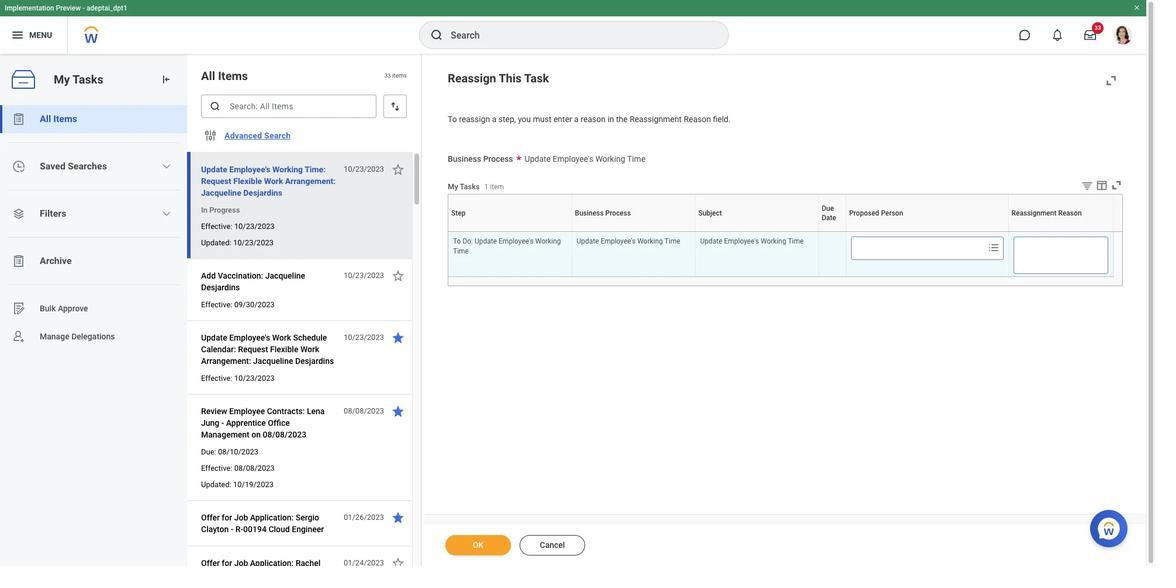 Task type: locate. For each thing, give the bounding box(es) containing it.
effective: down the calendar:
[[201, 374, 232, 383]]

1 vertical spatial star image
[[391, 331, 405, 345]]

1 horizontal spatial arrangement:
[[285, 177, 336, 186]]

to inside to do: update employee's working time
[[453, 238, 461, 246]]

1 row element from the top
[[448, 195, 1116, 232]]

0 vertical spatial flexible
[[233, 177, 262, 186]]

desjardins up updated: 10/23/2023
[[243, 188, 282, 198]]

row element
[[448, 195, 1116, 232], [448, 233, 1113, 277]]

1 vertical spatial my
[[448, 182, 458, 191]]

33 left profile logan mcneil icon
[[1094, 25, 1101, 31]]

tasks
[[72, 72, 103, 86], [460, 182, 480, 191]]

2 horizontal spatial business
[[631, 232, 633, 232]]

2 star image from the top
[[391, 331, 405, 345]]

jacqueline up "in progress"
[[201, 188, 241, 198]]

33 left items
[[384, 73, 391, 79]]

add vaccination: jacqueline desjardins button
[[201, 269, 337, 295]]

request
[[201, 177, 231, 186], [238, 345, 268, 354]]

1 horizontal spatial request
[[238, 345, 268, 354]]

0 horizontal spatial business
[[448, 154, 481, 163]]

sort image
[[389, 101, 401, 112]]

1 effective: from the top
[[201, 222, 232, 231]]

1 horizontal spatial a
[[574, 115, 579, 124]]

1 horizontal spatial business
[[575, 209, 604, 217]]

1 horizontal spatial -
[[221, 419, 224, 428]]

0 horizontal spatial proposed
[[849, 209, 879, 217]]

employee's down step button
[[499, 238, 534, 246]]

work
[[264, 177, 283, 186], [272, 333, 291, 343], [300, 345, 319, 354]]

manage
[[40, 332, 69, 341]]

to do: update employee's working time element
[[453, 235, 561, 255]]

review employee contracts: lena jung - apprentice office management on 08/08/2023 button
[[201, 404, 337, 442]]

employee's
[[553, 154, 593, 163], [229, 165, 270, 174], [499, 238, 534, 246], [601, 238, 636, 246], [724, 238, 759, 246], [229, 333, 270, 343]]

1 horizontal spatial proposed
[[925, 232, 927, 232]]

updated: down effective: 08/08/2023
[[201, 480, 231, 489]]

0 vertical spatial jacqueline
[[201, 188, 241, 198]]

0 horizontal spatial all
[[40, 113, 51, 125]]

clayton
[[201, 525, 229, 534]]

effective: down add
[[201, 300, 232, 309]]

approve
[[58, 304, 88, 313]]

reassign this task
[[448, 71, 549, 85]]

employee's down the subject button
[[724, 238, 759, 246]]

all items up search icon
[[201, 69, 248, 83]]

none text field inside row element
[[1013, 237, 1108, 274]]

employee's up the calendar:
[[229, 333, 270, 343]]

profile logan mcneil image
[[1114, 26, 1132, 47]]

1 effective: 10/23/2023 from the top
[[201, 222, 275, 231]]

request inside update employee's working time: request flexible work arrangement: jacqueline desjardins
[[201, 177, 231, 186]]

0 vertical spatial tasks
[[72, 72, 103, 86]]

business inside row element
[[575, 209, 604, 217]]

- inside menu banner
[[83, 4, 85, 12]]

0 vertical spatial items
[[218, 69, 248, 83]]

0 horizontal spatial request
[[201, 177, 231, 186]]

engineer
[[292, 525, 324, 534]]

1 vertical spatial date
[[832, 232, 833, 232]]

updated: for review employee contracts: lena jung - apprentice office management on 08/08/2023
[[201, 480, 231, 489]]

clipboard image inside the all items button
[[12, 112, 26, 126]]

1 vertical spatial all items
[[40, 113, 77, 125]]

Search Workday  search field
[[451, 22, 704, 48]]

tasks left 1
[[460, 182, 480, 191]]

33 for 33 items
[[384, 73, 391, 79]]

None text field
[[1013, 237, 1108, 274]]

- up management
[[221, 419, 224, 428]]

lena
[[307, 407, 325, 416]]

my up the all items button at the top of page
[[54, 72, 70, 86]]

1 vertical spatial business process
[[575, 209, 631, 217]]

jacqueline inside add vaccination: jacqueline desjardins
[[265, 271, 305, 281]]

0 horizontal spatial subject
[[698, 209, 722, 217]]

0 vertical spatial all
[[201, 69, 215, 83]]

date up due date button
[[822, 214, 836, 222]]

09/30/2023
[[234, 300, 275, 309]]

date down due date
[[832, 232, 833, 232]]

1 horizontal spatial my
[[448, 182, 458, 191]]

work down search at the left
[[264, 177, 283, 186]]

1 vertical spatial row element
[[448, 233, 1113, 277]]

jacqueline up 09/30/2023
[[265, 271, 305, 281]]

work left schedule
[[272, 333, 291, 343]]

step for step
[[451, 209, 466, 217]]

flexible down schedule
[[270, 345, 298, 354]]

update employee's working time element
[[525, 152, 645, 163], [577, 235, 680, 246], [700, 235, 804, 246]]

0 horizontal spatial step
[[451, 209, 466, 217]]

justify image
[[11, 28, 25, 42]]

0 vertical spatial date
[[822, 214, 836, 222]]

items down the my tasks
[[53, 113, 77, 125]]

0 vertical spatial row element
[[448, 195, 1116, 232]]

proposed right due date
[[849, 209, 879, 217]]

2 updated: from the top
[[201, 480, 231, 489]]

this
[[499, 71, 522, 85]]

reason left field.
[[684, 115, 711, 124]]

update employee's working time down business process button
[[577, 238, 680, 246]]

0 horizontal spatial tasks
[[72, 72, 103, 86]]

00194
[[243, 525, 266, 534]]

person
[[881, 209, 903, 217], [927, 232, 929, 232]]

due inside due date
[[822, 204, 834, 213]]

request right the calendar:
[[238, 345, 268, 354]]

2 star image from the top
[[391, 404, 405, 419]]

toolbar
[[1072, 179, 1123, 194]]

1 vertical spatial star image
[[391, 404, 405, 419]]

work down schedule
[[300, 345, 319, 354]]

08/08/2023 down 'office'
[[263, 430, 306, 440]]

0 vertical spatial due
[[822, 204, 834, 213]]

updated: down "in progress"
[[201, 238, 231, 247]]

date
[[822, 214, 836, 222], [832, 232, 833, 232]]

0 horizontal spatial arrangement:
[[201, 357, 251, 366]]

reassignment reason
[[1012, 209, 1082, 217]]

to left do:
[[453, 238, 461, 246]]

3 effective: from the top
[[201, 374, 232, 383]]

0 horizontal spatial my
[[54, 72, 70, 86]]

update employee's work schedule calendar: request flexible work arrangement: jacqueline desjardins
[[201, 333, 334, 366]]

menu button
[[0, 16, 67, 54]]

process
[[483, 154, 513, 163], [605, 209, 631, 217], [633, 232, 635, 232]]

arrangement: down time:
[[285, 177, 336, 186]]

- right preview
[[83, 4, 85, 12]]

33 inside button
[[1094, 25, 1101, 31]]

jacqueline down schedule
[[253, 357, 293, 366]]

clipboard image inside the archive button
[[12, 254, 26, 268]]

1 vertical spatial arrangement:
[[201, 357, 251, 366]]

to
[[448, 115, 457, 124], [453, 238, 461, 246]]

items up search icon
[[218, 69, 248, 83]]

0 horizontal spatial all items
[[40, 113, 77, 125]]

1 horizontal spatial step
[[509, 232, 510, 232]]

1 horizontal spatial subject
[[756, 232, 757, 232]]

employee's inside update employee's working time: request flexible work arrangement: jacqueline desjardins
[[229, 165, 270, 174]]

1 horizontal spatial all items
[[201, 69, 248, 83]]

effective: down due:
[[201, 464, 232, 473]]

1 star image from the top
[[391, 269, 405, 283]]

r-
[[235, 525, 243, 534]]

1 vertical spatial 33
[[384, 73, 391, 79]]

proposed inside row element
[[849, 209, 879, 217]]

business process up business process button
[[575, 209, 631, 217]]

0 vertical spatial desjardins
[[243, 188, 282, 198]]

1 horizontal spatial desjardins
[[243, 188, 282, 198]]

1 vertical spatial person
[[927, 232, 929, 232]]

reason inside row element
[[1058, 209, 1082, 217]]

step,
[[498, 115, 516, 124]]

chevron down image
[[162, 209, 171, 219]]

0 vertical spatial subject
[[698, 209, 722, 217]]

tasks for my tasks
[[72, 72, 103, 86]]

2 horizontal spatial desjardins
[[295, 357, 334, 366]]

to left reassign
[[448, 115, 457, 124]]

clipboard image
[[12, 112, 26, 126], [12, 254, 26, 268]]

10/23/2023
[[344, 165, 384, 174], [234, 222, 275, 231], [233, 238, 274, 247], [344, 271, 384, 280], [344, 333, 384, 342], [234, 374, 275, 383]]

2 horizontal spatial reassignment
[[1058, 232, 1061, 232]]

rename image
[[12, 302, 26, 316]]

1 horizontal spatial tasks
[[460, 182, 480, 191]]

search image
[[209, 101, 221, 112]]

1 vertical spatial items
[[53, 113, 77, 125]]

2 vertical spatial process
[[633, 232, 635, 232]]

1 star image from the top
[[391, 162, 405, 177]]

flexible
[[233, 177, 262, 186], [270, 345, 298, 354]]

updated:
[[201, 238, 231, 247], [201, 480, 231, 489]]

a left step,
[[492, 115, 496, 124]]

business process up my tasks 1 item
[[448, 154, 513, 163]]

proposed
[[849, 209, 879, 217], [925, 232, 927, 232]]

all items down the my tasks
[[40, 113, 77, 125]]

1 vertical spatial flexible
[[270, 345, 298, 354]]

date inside row element
[[822, 214, 836, 222]]

list
[[0, 105, 187, 351]]

effective: 08/08/2023
[[201, 464, 275, 473]]

1 vertical spatial business
[[575, 209, 604, 217]]

0 vertical spatial clipboard image
[[12, 112, 26, 126]]

0 vertical spatial request
[[201, 177, 231, 186]]

bulk approve link
[[0, 295, 187, 323]]

2 vertical spatial star image
[[391, 556, 405, 566]]

desjardins inside update employee's working time: request flexible work arrangement: jacqueline desjardins
[[243, 188, 282, 198]]

1 horizontal spatial items
[[218, 69, 248, 83]]

on
[[251, 430, 261, 440]]

step for step business process subject due date proposed person reassignment reason
[[509, 232, 510, 232]]

time inside to do: update employee's working time
[[453, 247, 469, 255]]

prompts image
[[986, 241, 1000, 255]]

1 horizontal spatial reassignment
[[1012, 209, 1057, 217]]

1 vertical spatial tasks
[[460, 182, 480, 191]]

office
[[268, 419, 290, 428]]

2 clipboard image from the top
[[12, 254, 26, 268]]

update employee's working time down to reassign a step, you must enter a reason in the reassignment reason field.
[[525, 154, 645, 163]]

33 inside item list element
[[384, 73, 391, 79]]

1 vertical spatial desjardins
[[201, 283, 240, 292]]

tasks up the all items button at the top of page
[[72, 72, 103, 86]]

task
[[524, 71, 549, 85]]

08/08/2023 up 10/19/2023
[[234, 464, 275, 473]]

1 clipboard image from the top
[[12, 112, 26, 126]]

star image for update employee's work schedule calendar: request flexible work arrangement: jacqueline desjardins
[[391, 331, 405, 345]]

0 horizontal spatial items
[[53, 113, 77, 125]]

schedule
[[293, 333, 327, 343]]

arrangement: down the calendar:
[[201, 357, 251, 366]]

my tasks 1 item
[[448, 182, 504, 191]]

clipboard image for archive
[[12, 254, 26, 268]]

flexible inside update employee's work schedule calendar: request flexible work arrangement: jacqueline desjardins
[[270, 345, 298, 354]]

0 vertical spatial person
[[881, 209, 903, 217]]

advanced
[[224, 131, 262, 140]]

2 vertical spatial work
[[300, 345, 319, 354]]

sergio
[[296, 513, 319, 523]]

step up do:
[[451, 209, 466, 217]]

1 vertical spatial -
[[221, 419, 224, 428]]

effective: 10/23/2023 up updated: 10/23/2023
[[201, 222, 275, 231]]

effective: down "in progress"
[[201, 222, 232, 231]]

1 vertical spatial reassignment
[[1012, 209, 1057, 217]]

inbox large image
[[1084, 29, 1096, 41]]

process inside row element
[[605, 209, 631, 217]]

request up "in progress"
[[201, 177, 231, 186]]

items inside the all items button
[[53, 113, 77, 125]]

in
[[201, 206, 207, 215]]

desjardins
[[243, 188, 282, 198], [201, 283, 240, 292], [295, 357, 334, 366]]

configure image
[[203, 129, 217, 143]]

1 vertical spatial effective: 10/23/2023
[[201, 374, 275, 383]]

0 vertical spatial business
[[448, 154, 481, 163]]

due down due date
[[831, 232, 832, 232]]

2 vertical spatial jacqueline
[[253, 357, 293, 366]]

reason
[[581, 115, 606, 124]]

1 vertical spatial request
[[238, 345, 268, 354]]

jacqueline
[[201, 188, 241, 198], [265, 271, 305, 281], [253, 357, 293, 366]]

1 updated: from the top
[[201, 238, 231, 247]]

cloud
[[269, 525, 290, 534]]

time
[[627, 154, 645, 163], [665, 238, 680, 246], [788, 238, 804, 246], [453, 247, 469, 255]]

0 vertical spatial effective: 10/23/2023
[[201, 222, 275, 231]]

employee
[[229, 407, 265, 416]]

my left 1
[[448, 182, 458, 191]]

0 vertical spatial all items
[[201, 69, 248, 83]]

step inside row element
[[451, 209, 466, 217]]

all up search icon
[[201, 69, 215, 83]]

delegations
[[71, 332, 115, 341]]

advanced search
[[224, 131, 291, 140]]

1 horizontal spatial 33
[[1094, 25, 1101, 31]]

0 vertical spatial star image
[[391, 269, 405, 283]]

2 row element from the top
[[448, 233, 1113, 277]]

0 vertical spatial step
[[451, 209, 466, 217]]

saved searches button
[[0, 153, 187, 181]]

0 vertical spatial 33
[[1094, 25, 1101, 31]]

0 horizontal spatial person
[[881, 209, 903, 217]]

-
[[83, 4, 85, 12], [221, 419, 224, 428]]

flexible up progress
[[233, 177, 262, 186]]

0 vertical spatial business process
[[448, 154, 513, 163]]

a right enter
[[574, 115, 579, 124]]

update employee's working time
[[525, 154, 645, 163], [577, 238, 680, 246], [700, 238, 804, 246]]

clipboard image up clock check icon
[[12, 112, 26, 126]]

working inside to do: update employee's working time
[[535, 238, 561, 246]]

proposed up proposed person field
[[925, 232, 927, 232]]

reason up reassignment reason button
[[1058, 209, 1082, 217]]

cancel button
[[520, 535, 585, 556]]

0 vertical spatial proposed
[[849, 209, 879, 217]]

clipboard image left archive
[[12, 254, 26, 268]]

0 vertical spatial -
[[83, 4, 85, 12]]

desjardins inside update employee's work schedule calendar: request flexible work arrangement: jacqueline desjardins
[[295, 357, 334, 366]]

1 vertical spatial jacqueline
[[265, 271, 305, 281]]

due up due date button
[[822, 204, 834, 213]]

apprentice
[[226, 419, 266, 428]]

08/10/2023
[[218, 448, 258, 457]]

step up to do: update employee's working time element on the top of the page
[[509, 232, 510, 232]]

0 horizontal spatial process
[[483, 154, 513, 163]]

1 vertical spatial to
[[453, 238, 461, 246]]

update
[[525, 154, 551, 163], [201, 165, 227, 174], [475, 238, 497, 246], [577, 238, 599, 246], [700, 238, 722, 246], [201, 333, 227, 343]]

1 vertical spatial proposed
[[925, 232, 927, 232]]

1 horizontal spatial process
[[605, 209, 631, 217]]

update employee's working time down the subject button
[[700, 238, 804, 246]]

update employee's working time: request flexible work arrangement: jacqueline desjardins button
[[201, 162, 337, 200]]

0 horizontal spatial reassignment
[[630, 115, 682, 124]]

star image
[[391, 162, 405, 177], [391, 404, 405, 419], [391, 556, 405, 566]]

proposed person
[[849, 209, 903, 217]]

0 vertical spatial process
[[483, 154, 513, 163]]

working
[[595, 154, 625, 163], [272, 165, 303, 174], [535, 238, 561, 246], [637, 238, 663, 246], [761, 238, 786, 246]]

employee's down advanced
[[229, 165, 270, 174]]

all up saved
[[40, 113, 51, 125]]

reason down reassignment reason
[[1061, 232, 1063, 232]]

update inside to do: update employee's working time
[[475, 238, 497, 246]]

0 vertical spatial my
[[54, 72, 70, 86]]

job
[[234, 513, 248, 523]]

0 horizontal spatial desjardins
[[201, 283, 240, 292]]

1 vertical spatial work
[[272, 333, 291, 343]]

you
[[518, 115, 531, 124]]

desjardins down schedule
[[295, 357, 334, 366]]

0 horizontal spatial -
[[83, 4, 85, 12]]

notifications large image
[[1052, 29, 1063, 41]]

1 vertical spatial clipboard image
[[12, 254, 26, 268]]

desjardins inside add vaccination: jacqueline desjardins
[[201, 283, 240, 292]]

searches
[[68, 161, 107, 172]]

0 vertical spatial updated:
[[201, 238, 231, 247]]

08/08/2023 right lena at bottom left
[[344, 407, 384, 416]]

0 vertical spatial work
[[264, 177, 283, 186]]

jacqueline inside update employee's working time: request flexible work arrangement: jacqueline desjardins
[[201, 188, 241, 198]]

business
[[448, 154, 481, 163], [575, 209, 604, 217], [631, 232, 633, 232]]

subject button
[[756, 232, 758, 232]]

0 vertical spatial arrangement:
[[285, 177, 336, 186]]

row element containing to do: update employee's working time
[[448, 233, 1113, 277]]

all items button
[[0, 105, 187, 133]]

Proposed Person field
[[851, 238, 983, 259]]

due date button
[[831, 232, 834, 232]]

star image
[[391, 269, 405, 283], [391, 331, 405, 345], [391, 511, 405, 525]]

reassign
[[448, 71, 496, 85]]

clock check image
[[12, 160, 26, 174]]

desjardins down add
[[201, 283, 240, 292]]

1 vertical spatial step
[[509, 232, 510, 232]]

1 horizontal spatial person
[[927, 232, 929, 232]]

my for my tasks 1 item
[[448, 182, 458, 191]]

effective: 10/23/2023 up 'employee'
[[201, 374, 275, 383]]

1 vertical spatial process
[[605, 209, 631, 217]]

to for to do: update employee's working time
[[453, 238, 461, 246]]

star image for update employee's working time: request flexible work arrangement: jacqueline desjardins
[[391, 162, 405, 177]]



Task type: describe. For each thing, give the bounding box(es) containing it.
update employee's working time: request flexible work arrangement: jacqueline desjardins
[[201, 165, 336, 198]]

arrangement: inside update employee's working time: request flexible work arrangement: jacqueline desjardins
[[285, 177, 336, 186]]

person inside row element
[[881, 209, 903, 217]]

2 horizontal spatial process
[[633, 232, 635, 232]]

1
[[484, 183, 488, 191]]

implementation
[[5, 4, 54, 12]]

offer
[[201, 513, 220, 523]]

fullscreen image
[[1104, 74, 1118, 88]]

2 vertical spatial reason
[[1061, 232, 1063, 232]]

add vaccination: jacqueline desjardins
[[201, 271, 305, 292]]

menu banner
[[0, 0, 1146, 54]]

to reassign a step, you must enter a reason in the reassignment reason field.
[[448, 115, 731, 124]]

subject inside row element
[[698, 209, 722, 217]]

cancel
[[540, 541, 565, 550]]

due date
[[822, 204, 836, 222]]

to for to reassign a step, you must enter a reason in the reassignment reason field.
[[448, 115, 457, 124]]

3 star image from the top
[[391, 511, 405, 525]]

employee's down enter
[[553, 154, 593, 163]]

tasks for my tasks 1 item
[[460, 182, 480, 191]]

my tasks element
[[0, 54, 187, 566]]

update employee's working time element down business process button
[[577, 235, 680, 246]]

click to view/edit grid preferences image
[[1095, 179, 1108, 192]]

reassign
[[459, 115, 490, 124]]

0 vertical spatial reassignment
[[630, 115, 682, 124]]

offer for job application: sergio clayton ‎- r-00194 cloud engineer button
[[201, 511, 337, 537]]

2 a from the left
[[574, 115, 579, 124]]

2 vertical spatial business
[[631, 232, 633, 232]]

archive
[[40, 255, 72, 267]]

application:
[[250, 513, 294, 523]]

all inside button
[[40, 113, 51, 125]]

add
[[201, 271, 216, 281]]

do:
[[463, 238, 473, 246]]

list containing all items
[[0, 105, 187, 351]]

flexible inside update employee's working time: request flexible work arrangement: jacqueline desjardins
[[233, 177, 262, 186]]

employee's inside to do: update employee's working time
[[499, 238, 534, 246]]

must
[[533, 115, 551, 124]]

offer for job application: sergio clayton ‎- r-00194 cloud engineer
[[201, 513, 324, 534]]

user plus image
[[12, 330, 26, 344]]

vaccination:
[[218, 271, 263, 281]]

search
[[264, 131, 291, 140]]

updated: for update employee's working time: request flexible work arrangement: jacqueline desjardins
[[201, 238, 231, 247]]

perspective image
[[12, 207, 26, 221]]

review
[[201, 407, 227, 416]]

item list element
[[187, 54, 422, 566]]

effective: 09/30/2023
[[201, 300, 275, 309]]

item
[[490, 183, 504, 191]]

update employee's working time element down the subject button
[[700, 235, 804, 246]]

transformation import image
[[160, 74, 172, 85]]

0 horizontal spatial business process
[[448, 154, 513, 163]]

employee's inside update employee's work schedule calendar: request flexible work arrangement: jacqueline desjardins
[[229, 333, 270, 343]]

reassignment reason button
[[1058, 232, 1064, 232]]

all inside item list element
[[201, 69, 215, 83]]

employee's down business process button
[[601, 238, 636, 246]]

items inside item list element
[[218, 69, 248, 83]]

jacqueline inside update employee's work schedule calendar: request flexible work arrangement: jacqueline desjardins
[[253, 357, 293, 366]]

proposed person button
[[925, 232, 930, 232]]

update employee's working time element down to reassign a step, you must enter a reason in the reassignment reason field.
[[525, 152, 645, 163]]

working inside update employee's working time: request flexible work arrangement: jacqueline desjardins
[[272, 165, 303, 174]]

work inside update employee's working time: request flexible work arrangement: jacqueline desjardins
[[264, 177, 283, 186]]

row element containing due date
[[448, 195, 1116, 232]]

progress
[[209, 206, 240, 215]]

0 vertical spatial 08/08/2023
[[344, 407, 384, 416]]

search image
[[430, 28, 444, 42]]

close environment banner image
[[1133, 4, 1140, 11]]

my tasks
[[54, 72, 103, 86]]

filters button
[[0, 200, 187, 228]]

saved
[[40, 161, 65, 172]]

2 effective: 10/23/2023 from the top
[[201, 374, 275, 383]]

request inside update employee's work schedule calendar: request flexible work arrangement: jacqueline desjardins
[[238, 345, 268, 354]]

updated: 10/23/2023
[[201, 238, 274, 247]]

business process button
[[631, 232, 636, 232]]

fullscreen image
[[1110, 179, 1123, 192]]

saved searches
[[40, 161, 107, 172]]

33 for 33
[[1094, 25, 1101, 31]]

jung
[[201, 419, 219, 428]]

ok button
[[445, 535, 511, 556]]

2 effective: from the top
[[201, 300, 232, 309]]

‎-
[[231, 525, 233, 534]]

clipboard image for all items
[[12, 112, 26, 126]]

star image for add vaccination: jacqueline desjardins
[[391, 269, 405, 283]]

4 effective: from the top
[[201, 464, 232, 473]]

- inside review employee contracts: lena jung - apprentice office management on 08/08/2023
[[221, 419, 224, 428]]

due:
[[201, 448, 216, 457]]

updated: 10/19/2023
[[201, 480, 274, 489]]

business process inside row element
[[575, 209, 631, 217]]

1 vertical spatial due
[[831, 232, 832, 232]]

arrangement: inside update employee's work schedule calendar: request flexible work arrangement: jacqueline desjardins
[[201, 357, 251, 366]]

bulk
[[40, 304, 56, 313]]

management
[[201, 430, 249, 440]]

calendar:
[[201, 345, 236, 354]]

chevron down image
[[162, 162, 171, 171]]

10/19/2023
[[233, 480, 274, 489]]

review employee contracts: lena jung - apprentice office management on 08/08/2023
[[201, 407, 325, 440]]

reassignment inside row element
[[1012, 209, 1057, 217]]

archive button
[[0, 247, 187, 275]]

ok
[[473, 541, 484, 550]]

manage delegations link
[[0, 323, 187, 351]]

in progress
[[201, 206, 240, 215]]

star image for review employee contracts: lena jung - apprentice office management on 08/08/2023
[[391, 404, 405, 419]]

implementation preview -   adeptai_dpt1
[[5, 4, 127, 12]]

adeptai_dpt1
[[87, 4, 127, 12]]

manage delegations
[[40, 332, 115, 341]]

Search: All Items text field
[[201, 95, 376, 118]]

to do: update employee's working time
[[453, 238, 561, 255]]

filters
[[40, 208, 66, 219]]

01/26/2023
[[344, 513, 384, 522]]

step business process subject due date proposed person reassignment reason
[[509, 232, 1063, 232]]

33 button
[[1077, 22, 1104, 48]]

3 star image from the top
[[391, 556, 405, 566]]

all items inside button
[[40, 113, 77, 125]]

33 items
[[384, 73, 407, 79]]

in
[[608, 115, 614, 124]]

step button
[[509, 232, 511, 232]]

preview
[[56, 4, 81, 12]]

select to filter grid data image
[[1081, 180, 1094, 192]]

2 vertical spatial reassignment
[[1058, 232, 1061, 232]]

update inside update employee's working time: request flexible work arrangement: jacqueline desjardins
[[201, 165, 227, 174]]

update employee's work schedule calendar: request flexible work arrangement: jacqueline desjardins button
[[201, 331, 337, 368]]

field.
[[713, 115, 731, 124]]

2 vertical spatial 08/08/2023
[[234, 464, 275, 473]]

contracts:
[[267, 407, 305, 416]]

for
[[222, 513, 232, 523]]

08/08/2023 inside review employee contracts: lena jung - apprentice office management on 08/08/2023
[[263, 430, 306, 440]]

due: 08/10/2023
[[201, 448, 258, 457]]

update inside update employee's work schedule calendar: request flexible work arrangement: jacqueline desjardins
[[201, 333, 227, 343]]

the
[[616, 115, 628, 124]]

my for my tasks
[[54, 72, 70, 86]]

time:
[[305, 165, 326, 174]]

all items inside item list element
[[201, 69, 248, 83]]

1 vertical spatial subject
[[756, 232, 757, 232]]

0 vertical spatial reason
[[684, 115, 711, 124]]

1 a from the left
[[492, 115, 496, 124]]

menu
[[29, 30, 52, 40]]

bulk approve
[[40, 304, 88, 313]]



Task type: vqa. For each thing, say whether or not it's contained in the screenshot.
ALL ITEMS
yes



